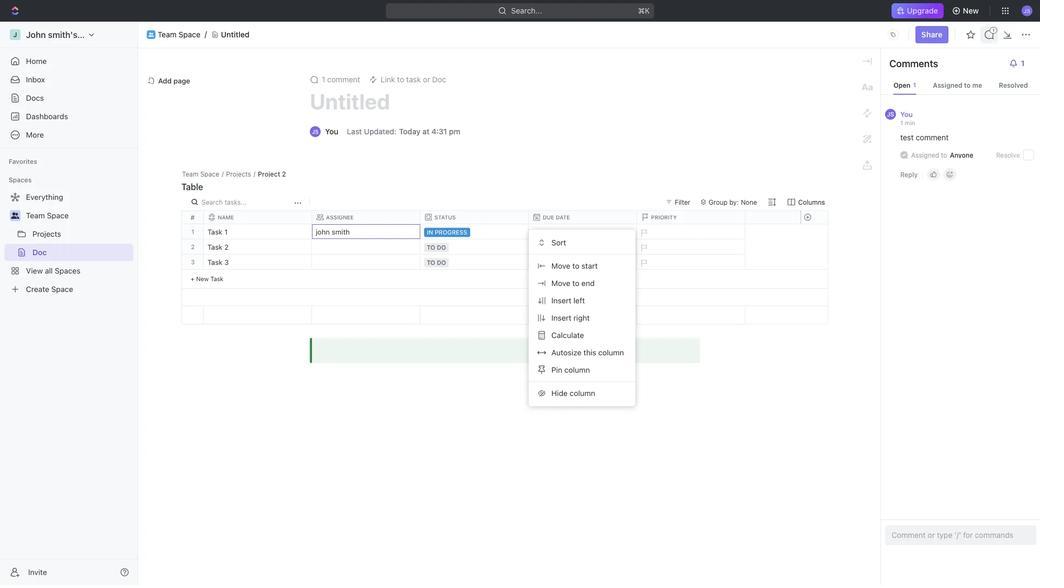 Task type: describe. For each thing, give the bounding box(es) containing it.
calculate
[[552, 331, 584, 340]]

you 1 min
[[901, 110, 916, 126]]

updated:
[[364, 127, 397, 136]]

last
[[347, 127, 362, 136]]

start
[[582, 262, 598, 270]]

due date button
[[529, 214, 637, 221]]

insert right button
[[533, 310, 631, 327]]

4:31
[[432, 127, 447, 136]]

1 comment
[[322, 75, 360, 84]]

2 inside team space / projects / project 2 table
[[282, 170, 286, 178]]

cell for task 2
[[529, 240, 637, 254]]

docs
[[26, 94, 44, 102]]

page
[[174, 77, 190, 85]]

task for task 3
[[208, 258, 223, 266]]

favorites
[[9, 158, 37, 165]]

team for 'team space' "link" in sidebar navigation
[[26, 211, 45, 220]]

project
[[258, 170, 280, 178]]

sidebar navigation
[[0, 22, 138, 585]]

progress
[[435, 229, 468, 236]]

due
[[543, 214, 555, 221]]

to do cell for task 2
[[421, 240, 529, 254]]

row group containing task 1
[[204, 224, 746, 306]]

upgrade
[[908, 6, 939, 15]]

#
[[191, 214, 195, 221]]

inbox link
[[4, 71, 133, 88]]

smith
[[332, 228, 350, 236]]

2 for task 2
[[225, 243, 229, 251]]

sort button
[[533, 234, 631, 252]]

assigned to
[[912, 151, 948, 159]]

js
[[888, 111, 895, 118]]

1 / from the left
[[222, 170, 224, 178]]

to for move to start
[[573, 262, 580, 270]]

autosize this column button
[[533, 344, 631, 362]]

task 3
[[208, 258, 229, 266]]

share
[[922, 30, 943, 39]]

autosize this column
[[552, 348, 624, 357]]

in progress
[[427, 229, 468, 236]]

hide column button
[[533, 385, 631, 402]]

last updated: today at 4:31 pm
[[347, 127, 461, 136]]

john smith cell
[[312, 224, 421, 239]]

projects
[[226, 170, 251, 178]]

move to start
[[552, 262, 598, 270]]

resolved
[[1000, 81, 1029, 89]]

pm
[[449, 127, 461, 136]]

task for task 1
[[208, 228, 223, 236]]

column for pin column
[[565, 366, 590, 375]]

john smith
[[316, 228, 350, 236]]

end
[[582, 279, 595, 288]]

team space for 'team space' "link" in sidebar navigation
[[26, 211, 69, 220]]

this
[[584, 348, 597, 357]]

⌘k
[[638, 6, 650, 15]]

new for new task
[[196, 275, 209, 282]]

set priority image
[[636, 240, 652, 256]]

right
[[574, 314, 590, 323]]

assigned for assigned to
[[912, 151, 940, 159]]

team space link for user group image
[[26, 207, 131, 224]]

hide column
[[552, 389, 596, 398]]

in
[[427, 229, 433, 236]]

move for move to start
[[552, 262, 571, 270]]

move to start button
[[533, 257, 631, 275]]

to for move to end
[[573, 279, 580, 288]]

search
[[202, 198, 223, 206]]

john
[[316, 228, 330, 236]]

press space to select this row. row containing 2
[[182, 240, 204, 255]]

to do cell for task 3
[[421, 255, 529, 269]]

team for user group icon 'team space' "link"
[[158, 30, 177, 39]]

set priority element for task 2
[[636, 240, 652, 256]]

insert for insert right
[[552, 314, 572, 323]]

space inside team space / projects / project 2 table
[[200, 170, 219, 178]]

docs link
[[4, 89, 133, 107]]

do for task 3
[[437, 259, 446, 266]]

user group image
[[149, 32, 154, 37]]

press space to select this row. row containing task 2
[[204, 240, 746, 256]]

3 inside press space to select this row. row
[[225, 258, 229, 266]]

open
[[894, 81, 911, 89]]

date
[[556, 214, 570, 221]]

row group containing 1 2 3
[[182, 224, 204, 289]]

task for task 2
[[208, 243, 223, 251]]

1 inside 1 2 3
[[192, 228, 194, 235]]

2 for 1 2 3
[[191, 243, 195, 250]]

tasks...
[[225, 198, 247, 206]]

search tasks...
[[202, 198, 247, 206]]

team inside team space / projects / project 2 table
[[182, 170, 199, 178]]

space for 'team space' "link" in sidebar navigation
[[47, 211, 69, 220]]

to for assigned to me
[[965, 81, 971, 89]]

in progress cell
[[421, 224, 529, 239]]

insert left
[[552, 296, 585, 305]]

add page
[[158, 77, 190, 85]]



Task type: vqa. For each thing, say whether or not it's contained in the screenshot.
THE BACK
no



Task type: locate. For each thing, give the bounding box(es) containing it.
cell for task 3
[[529, 255, 637, 269]]

1 vertical spatial insert
[[552, 314, 572, 323]]

space
[[179, 30, 200, 39], [200, 170, 219, 178], [47, 211, 69, 220]]

team space right user group image
[[26, 211, 69, 220]]

column inside button
[[599, 348, 624, 357]]

1 set priority element from the top
[[636, 225, 652, 241]]

new for new
[[964, 6, 980, 15]]

add
[[158, 77, 172, 85]]

1 insert from the top
[[552, 296, 572, 305]]

cell for task 1
[[529, 224, 637, 239]]

at
[[423, 127, 430, 136]]

1 vertical spatial untitled
[[310, 89, 390, 114]]

3 set priority element from the top
[[636, 255, 652, 272]]

1 vertical spatial move
[[552, 279, 571, 288]]

min
[[905, 119, 916, 126]]

0 vertical spatial set priority image
[[636, 225, 652, 241]]

move to end
[[552, 279, 595, 288]]

untitled
[[221, 30, 250, 39], [310, 89, 390, 114]]

2 inside 1 2 3
[[191, 243, 195, 250]]

0 vertical spatial team space link
[[158, 30, 200, 39]]

1 vertical spatial to do
[[427, 259, 446, 266]]

move up move to end
[[552, 262, 571, 270]]

sort
[[552, 238, 567, 247]]

new inside new 'button'
[[964, 6, 980, 15]]

space right user group image
[[47, 211, 69, 220]]

task down task 1
[[208, 243, 223, 251]]

do
[[437, 244, 446, 251], [437, 259, 446, 266]]

Search tasks... text field
[[202, 195, 292, 210]]

you
[[901, 110, 913, 118]]

0 horizontal spatial /
[[222, 170, 224, 178]]

me
[[973, 81, 983, 89]]

column for hide column
[[570, 389, 596, 398]]

set priority image
[[636, 225, 652, 241], [636, 255, 652, 272]]

1 to do from the top
[[427, 244, 446, 251]]

comments
[[890, 57, 939, 69]]

2 vertical spatial column
[[570, 389, 596, 398]]

to for assigned to
[[942, 151, 948, 159]]

/ left the projects
[[222, 170, 224, 178]]

2 vertical spatial space
[[47, 211, 69, 220]]

1 vertical spatial comment
[[916, 133, 949, 142]]

to do for task 3
[[427, 259, 446, 266]]

to inside move to end button
[[573, 279, 580, 288]]

column inside 'button'
[[570, 389, 596, 398]]

team right user group icon
[[158, 30, 177, 39]]

2 horizontal spatial team
[[182, 170, 199, 178]]

0 horizontal spatial team space
[[26, 211, 69, 220]]

0 vertical spatial to do cell
[[421, 240, 529, 254]]

set priority element
[[636, 225, 652, 241], [636, 240, 652, 256], [636, 255, 652, 272]]

new task
[[196, 275, 224, 282]]

new button
[[948, 2, 986, 20]]

autosize
[[552, 348, 582, 357]]

home
[[26, 57, 47, 66]]

insert left button
[[533, 292, 631, 310]]

2
[[282, 170, 286, 178], [225, 243, 229, 251], [191, 243, 195, 250]]

1 vertical spatial set priority image
[[636, 255, 652, 272]]

0 horizontal spatial untitled
[[221, 30, 250, 39]]

team space link
[[158, 30, 200, 39], [26, 207, 131, 224]]

column down autosize this column button
[[565, 366, 590, 375]]

to do for task 2
[[427, 244, 446, 251]]

spaces
[[9, 176, 32, 184]]

team space link for user group icon
[[158, 30, 200, 39]]

0 vertical spatial insert
[[552, 296, 572, 305]]

3
[[225, 258, 229, 266], [191, 259, 195, 266]]

home link
[[4, 53, 133, 70]]

comment up the assigned to at the right of page
[[916, 133, 949, 142]]

1 inside you 1 min
[[901, 119, 904, 126]]

team up table
[[182, 170, 199, 178]]

grid containing task 1
[[182, 211, 830, 325]]

2 left task 2
[[191, 243, 195, 250]]

2 right project
[[282, 170, 286, 178]]

set priority element for task 3
[[636, 255, 652, 272]]

insert inside button
[[552, 296, 572, 305]]

to
[[965, 81, 971, 89], [942, 151, 948, 159], [427, 244, 436, 251], [427, 259, 436, 266], [573, 262, 580, 270], [573, 279, 580, 288]]

0 horizontal spatial team space link
[[26, 207, 131, 224]]

today
[[399, 127, 421, 136]]

team space inside "link"
[[26, 211, 69, 220]]

1 vertical spatial assigned
[[912, 151, 940, 159]]

insert for insert left
[[552, 296, 572, 305]]

1 horizontal spatial 2
[[225, 243, 229, 251]]

2 vertical spatial team
[[26, 211, 45, 220]]

set priority image for 1
[[636, 225, 652, 241]]

0 vertical spatial do
[[437, 244, 446, 251]]

1 horizontal spatial new
[[964, 6, 980, 15]]

2 to do from the top
[[427, 259, 446, 266]]

assigned for assigned to me
[[934, 81, 963, 89]]

calculate button
[[533, 327, 631, 344]]

column inside button
[[565, 366, 590, 375]]

0 vertical spatial comment
[[327, 75, 360, 84]]

comment up last
[[327, 75, 360, 84]]

1 vertical spatial do
[[437, 259, 446, 266]]

2 do from the top
[[437, 259, 446, 266]]

team space / projects / project 2 table
[[182, 170, 286, 192]]

test
[[901, 133, 914, 142]]

team inside sidebar navigation
[[26, 211, 45, 220]]

favorites button
[[4, 155, 42, 168]]

2 set priority element from the top
[[636, 240, 652, 256]]

press space to select this row. row containing task 3
[[204, 255, 746, 272]]

row group
[[182, 224, 204, 289], [204, 224, 746, 306], [801, 224, 828, 289], [801, 306, 828, 324]]

column right this
[[599, 348, 624, 357]]

cell
[[529, 224, 637, 239], [312, 240, 421, 254], [529, 240, 637, 254], [312, 255, 421, 269], [529, 255, 637, 269]]

0 vertical spatial untitled
[[221, 30, 250, 39]]

1 horizontal spatial 3
[[225, 258, 229, 266]]

1 horizontal spatial team space
[[158, 30, 200, 39]]

1 vertical spatial to do cell
[[421, 255, 529, 269]]

/ left project
[[254, 170, 256, 178]]

due date
[[543, 214, 570, 221]]

column
[[599, 348, 624, 357], [565, 366, 590, 375], [570, 389, 596, 398]]

task down task 2
[[208, 258, 223, 266]]

0 vertical spatial move
[[552, 262, 571, 270]]

1 horizontal spatial comment
[[916, 133, 949, 142]]

set priority image for 3
[[636, 255, 652, 272]]

left
[[574, 296, 585, 305]]

space up table
[[200, 170, 219, 178]]

assigned down 'test comment'
[[912, 151, 940, 159]]

team space
[[158, 30, 200, 39], [26, 211, 69, 220]]

team space link inside sidebar navigation
[[26, 207, 131, 224]]

inbox
[[26, 75, 45, 84]]

0 vertical spatial to do
[[427, 244, 446, 251]]

pin
[[552, 366, 563, 375]]

space inside sidebar navigation
[[47, 211, 69, 220]]

0 horizontal spatial comment
[[327, 75, 360, 84]]

1 vertical spatial team space
[[26, 211, 69, 220]]

1 horizontal spatial /
[[254, 170, 256, 178]]

task down task 3
[[211, 275, 224, 282]]

/
[[222, 170, 224, 178], [254, 170, 256, 178]]

assigned to me
[[934, 81, 983, 89]]

to do cell
[[421, 240, 529, 254], [421, 255, 529, 269]]

space right user group icon
[[179, 30, 200, 39]]

to inside move to start button
[[573, 262, 580, 270]]

2 to do cell from the top
[[421, 255, 529, 269]]

task
[[208, 228, 223, 236], [208, 243, 223, 251], [208, 258, 223, 266], [211, 275, 224, 282]]

0 horizontal spatial team
[[26, 211, 45, 220]]

set priority element for task 1
[[636, 225, 652, 241]]

new down task 3
[[196, 275, 209, 282]]

user group image
[[11, 212, 19, 219]]

2 insert from the top
[[552, 314, 572, 323]]

0 vertical spatial team
[[158, 30, 177, 39]]

1 horizontal spatial untitled
[[310, 89, 390, 114]]

insert up calculate
[[552, 314, 572, 323]]

insert inside 'button'
[[552, 314, 572, 323]]

press space to select this row. row containing task 1
[[204, 224, 746, 241]]

2 up task 3
[[225, 243, 229, 251]]

1 to do cell from the top
[[421, 240, 529, 254]]

comment
[[327, 75, 360, 84], [916, 133, 949, 142]]

new right "upgrade"
[[964, 6, 980, 15]]

1 vertical spatial new
[[196, 275, 209, 282]]

press space to select this row. row containing 3
[[182, 255, 204, 270]]

team right user group image
[[26, 211, 45, 220]]

team space for user group icon 'team space' "link"
[[158, 30, 200, 39]]

move to end button
[[533, 275, 631, 292]]

1 horizontal spatial team space link
[[158, 30, 200, 39]]

0 vertical spatial assigned
[[934, 81, 963, 89]]

2 / from the left
[[254, 170, 256, 178]]

table
[[182, 182, 203, 192]]

press space to select this row. row containing 1
[[182, 224, 204, 240]]

2 inside press space to select this row. row
[[225, 243, 229, 251]]

0 vertical spatial new
[[964, 6, 980, 15]]

0 horizontal spatial 3
[[191, 259, 195, 266]]

upgrade link
[[892, 3, 944, 18]]

invite
[[28, 568, 47, 577]]

move
[[552, 262, 571, 270], [552, 279, 571, 288]]

resolve
[[997, 151, 1021, 159]]

assigned left me
[[934, 81, 963, 89]]

to do
[[427, 244, 446, 251], [427, 259, 446, 266]]

task 2
[[208, 243, 229, 251]]

comment for test comment
[[916, 133, 949, 142]]

due date row
[[204, 211, 746, 224]]

1 vertical spatial space
[[200, 170, 219, 178]]

insert right
[[552, 314, 590, 323]]

0 vertical spatial team space
[[158, 30, 200, 39]]

hide
[[552, 389, 568, 398]]

1 move from the top
[[552, 262, 571, 270]]

task 1
[[208, 228, 228, 236]]

do for task 2
[[437, 244, 446, 251]]

column right hide
[[570, 389, 596, 398]]

space for user group icon 'team space' "link"
[[179, 30, 200, 39]]

1 set priority image from the top
[[636, 225, 652, 241]]

0 vertical spatial space
[[179, 30, 200, 39]]

1 horizontal spatial team
[[158, 30, 177, 39]]

dashboards
[[26, 112, 68, 121]]

pin column
[[552, 366, 590, 375]]

0 horizontal spatial 2
[[191, 243, 195, 250]]

1 do from the top
[[437, 244, 446, 251]]

test comment
[[901, 133, 949, 142]]

1 2 3
[[191, 228, 195, 266]]

1 vertical spatial team space link
[[26, 207, 131, 224]]

0 vertical spatial column
[[599, 348, 624, 357]]

search...
[[511, 6, 542, 15]]

press space to select this row. row
[[182, 224, 204, 240], [204, 224, 746, 241], [182, 240, 204, 255], [204, 240, 746, 256], [182, 255, 204, 270], [204, 255, 746, 272], [204, 306, 746, 325]]

dashboards link
[[4, 108, 133, 125]]

2 horizontal spatial 2
[[282, 170, 286, 178]]

0 horizontal spatial new
[[196, 275, 209, 282]]

move for move to end
[[552, 279, 571, 288]]

task up task 2
[[208, 228, 223, 236]]

3 down task 2
[[225, 258, 229, 266]]

1 vertical spatial column
[[565, 366, 590, 375]]

2 set priority image from the top
[[636, 255, 652, 272]]

3 left task 3
[[191, 259, 195, 266]]

reply
[[901, 171, 918, 178]]

new
[[964, 6, 980, 15], [196, 275, 209, 282]]

pin column button
[[533, 362, 631, 379]]

grid
[[182, 211, 830, 325]]

comment for 1 comment
[[327, 75, 360, 84]]

1
[[322, 75, 325, 84], [901, 119, 904, 126], [225, 228, 228, 236], [192, 228, 194, 235]]

move up insert left
[[552, 279, 571, 288]]

1 vertical spatial team
[[182, 170, 199, 178]]

insert left left
[[552, 296, 572, 305]]

team space right user group icon
[[158, 30, 200, 39]]

2 move from the top
[[552, 279, 571, 288]]



